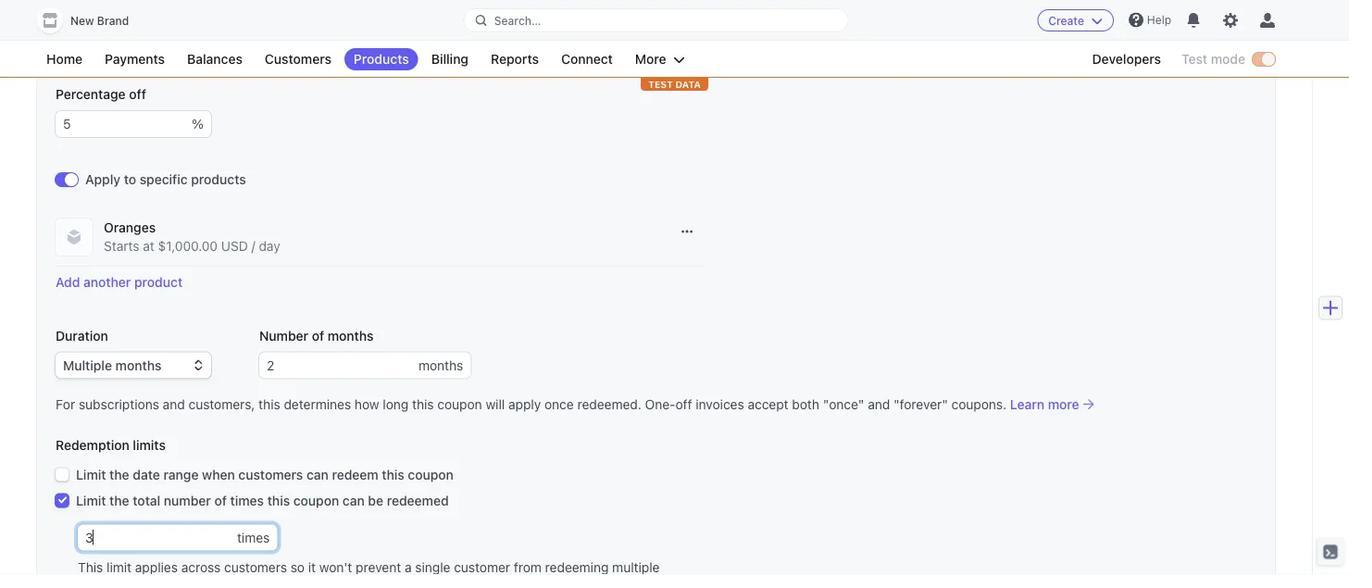Task type: vqa. For each thing, say whether or not it's contained in the screenshot.
Create button
yes



Task type: locate. For each thing, give the bounding box(es) containing it.
times down limit the total number of times this coupon can be redeemed
[[237, 530, 270, 545]]

coupon for redeem
[[408, 467, 454, 482]]

None text field
[[259, 353, 419, 379], [78, 525, 237, 551], [259, 353, 419, 379], [78, 525, 237, 551]]

accept
[[748, 397, 789, 412]]

1 vertical spatial of
[[214, 493, 227, 508]]

can left be
[[343, 493, 365, 508]]

range
[[163, 467, 199, 482]]

discount right amount
[[162, 39, 215, 54]]

for subscriptions and customers, this determines how long this coupon will apply once redeemed. one-off invoices accept both "once" and "forever" coupons.
[[56, 397, 1007, 412]]

1 horizontal spatial of
[[312, 328, 324, 344]]

to
[[124, 172, 136, 188]]

this down customers
[[267, 493, 290, 508]]

redeem
[[332, 467, 378, 482]]

will
[[486, 397, 505, 412]]

0 horizontal spatial off
[[129, 87, 146, 102]]

1 vertical spatial months
[[419, 358, 463, 373]]

mode
[[1211, 51, 1245, 67]]

of right number
[[312, 328, 324, 344]]

and
[[163, 397, 185, 412], [868, 397, 890, 412]]

new brand button
[[37, 7, 147, 33]]

apply
[[508, 397, 541, 412]]

products
[[354, 51, 409, 67]]

amount
[[112, 39, 158, 54]]

0 vertical spatial coupon
[[437, 397, 482, 412]]

limit
[[76, 467, 106, 482], [76, 493, 106, 508]]

1 horizontal spatial can
[[343, 493, 365, 508]]

the left total at bottom
[[109, 493, 129, 508]]

date
[[133, 467, 160, 482]]

customers,
[[188, 397, 255, 412]]

off
[[129, 87, 146, 102], [676, 397, 692, 412]]

and up limits
[[163, 397, 185, 412]]

the for total
[[109, 493, 129, 508]]

limit for limit the total number of times this coupon can be redeemed
[[76, 493, 106, 508]]

None text field
[[56, 112, 192, 138]]

1 horizontal spatial off
[[676, 397, 692, 412]]

times down limit the date range when customers can redeem this coupon
[[230, 493, 264, 508]]

percentage
[[76, 13, 146, 28], [56, 87, 126, 102]]

redemption limits
[[56, 438, 166, 453]]

0 horizontal spatial can
[[306, 467, 329, 482]]

at
[[143, 239, 155, 254]]

create
[[1048, 14, 1084, 27]]

coupon for long
[[437, 397, 482, 412]]

1 vertical spatial can
[[343, 493, 365, 508]]

1 the from the top
[[109, 467, 129, 482]]

coupon up redeemed
[[408, 467, 454, 482]]

day
[[259, 239, 280, 254]]

create button
[[1037, 9, 1114, 31]]

svg image
[[682, 226, 693, 238]]

off left invoices
[[676, 397, 692, 412]]

the
[[109, 467, 129, 482], [109, 493, 129, 508]]

one-
[[645, 397, 676, 412]]

help button
[[1121, 5, 1179, 35]]

1 vertical spatial times
[[237, 530, 270, 545]]

fixed amount discount
[[76, 39, 215, 54]]

0 vertical spatial percentage
[[76, 13, 146, 28]]

total
[[133, 493, 160, 508]]

1 vertical spatial coupon
[[408, 467, 454, 482]]

balances link
[[178, 48, 252, 70]]

this
[[259, 397, 280, 412], [412, 397, 434, 412], [382, 467, 404, 482], [267, 493, 290, 508]]

apply to specific products
[[85, 172, 246, 188]]

coupon left will
[[437, 397, 482, 412]]

coupon down redeem
[[293, 493, 339, 508]]

0 vertical spatial limit
[[76, 467, 106, 482]]

1 horizontal spatial months
[[419, 358, 463, 373]]

oranges
[[104, 220, 156, 236]]

the left date
[[109, 467, 129, 482]]

0 vertical spatial discount
[[149, 13, 202, 28]]

1 limit from the top
[[76, 467, 106, 482]]

connect
[[561, 51, 613, 67]]

1 horizontal spatial and
[[868, 397, 890, 412]]

0 vertical spatial the
[[109, 467, 129, 482]]

0 vertical spatial of
[[312, 328, 324, 344]]

add another product
[[56, 275, 183, 290]]

Search… text field
[[465, 9, 848, 32]]

usd
[[221, 239, 248, 254]]

number of months
[[259, 328, 374, 344]]

can
[[306, 467, 329, 482], [343, 493, 365, 508]]

discount
[[149, 13, 202, 28], [162, 39, 215, 54]]

billing link
[[422, 48, 478, 70]]

percentage for percentage off
[[56, 87, 126, 102]]

products
[[191, 172, 246, 188]]

new
[[70, 14, 94, 27]]

search…
[[494, 14, 541, 27]]

1 vertical spatial the
[[109, 493, 129, 508]]

test data
[[648, 79, 701, 89]]

coupons.
[[952, 397, 1007, 412]]

invoices
[[696, 397, 744, 412]]

developers
[[1092, 51, 1161, 67]]

times button
[[237, 525, 277, 551]]

months button
[[419, 353, 471, 379]]

discount up fixed amount discount
[[149, 13, 202, 28]]

home link
[[37, 48, 92, 70]]

2 and from the left
[[868, 397, 890, 412]]

can left redeem
[[306, 467, 329, 482]]

$1,000.00
[[158, 239, 218, 254]]

when
[[202, 467, 235, 482]]

coupon
[[437, 397, 482, 412], [408, 467, 454, 482], [293, 493, 339, 508]]

months
[[328, 328, 374, 344], [419, 358, 463, 373]]

and right "once"
[[868, 397, 890, 412]]

test
[[1182, 51, 1208, 67]]

2 vertical spatial coupon
[[293, 493, 339, 508]]

2 the from the top
[[109, 493, 129, 508]]

data
[[675, 79, 701, 89]]

1 vertical spatial percentage
[[56, 87, 126, 102]]

1 vertical spatial limit
[[76, 493, 106, 508]]

test mode
[[1182, 51, 1245, 67]]

2 limit from the top
[[76, 493, 106, 508]]

off down payments link
[[129, 87, 146, 102]]

learn
[[1010, 397, 1045, 412]]

of down when on the bottom left
[[214, 493, 227, 508]]

limit the total number of times this coupon can be redeemed
[[76, 493, 449, 508]]

this up be
[[382, 467, 404, 482]]

/
[[251, 239, 255, 254]]

Search… search field
[[465, 9, 848, 32]]

0 vertical spatial months
[[328, 328, 374, 344]]

0 vertical spatial can
[[306, 467, 329, 482]]

of
[[312, 328, 324, 344], [214, 493, 227, 508]]

0 horizontal spatial and
[[163, 397, 185, 412]]

brand
[[97, 14, 129, 27]]

number
[[164, 493, 211, 508]]

more
[[635, 51, 666, 67]]



Task type: describe. For each thing, give the bounding box(es) containing it.
percentage for percentage discount
[[76, 13, 146, 28]]

this right customers,
[[259, 397, 280, 412]]

redemption
[[56, 438, 129, 453]]

subscriptions
[[79, 397, 159, 412]]

times inside times button
[[237, 530, 270, 545]]

another
[[83, 275, 131, 290]]

reports
[[491, 51, 539, 67]]

home
[[46, 51, 82, 67]]

more button
[[626, 48, 694, 70]]

long
[[383, 397, 409, 412]]

learn more
[[1010, 397, 1079, 412]]

how
[[355, 397, 379, 412]]

1 and from the left
[[163, 397, 185, 412]]

this right long
[[412, 397, 434, 412]]

limit the date range when customers can redeem this coupon
[[76, 467, 454, 482]]

percentage discount
[[76, 13, 202, 28]]

more
[[1048, 397, 1079, 412]]

customers
[[238, 467, 303, 482]]

help
[[1147, 13, 1171, 26]]

billing
[[431, 51, 469, 67]]

the for date
[[109, 467, 129, 482]]

0 horizontal spatial of
[[214, 493, 227, 508]]

redeemed
[[387, 493, 449, 508]]

apply
[[85, 172, 120, 188]]

connect link
[[552, 48, 622, 70]]

0 vertical spatial off
[[129, 87, 146, 102]]

limit for limit the date range when customers can redeem this coupon
[[76, 467, 106, 482]]

payments link
[[95, 48, 174, 70]]

% button
[[192, 112, 211, 138]]

percentage off
[[56, 87, 146, 102]]

test
[[648, 79, 673, 89]]

payments
[[105, 51, 165, 67]]

reports link
[[482, 48, 548, 70]]

redeemed.
[[577, 397, 642, 412]]

months inside months button
[[419, 358, 463, 373]]

be
[[368, 493, 383, 508]]

determines
[[284, 397, 351, 412]]

customers
[[265, 51, 331, 67]]

starts
[[104, 239, 139, 254]]

0 vertical spatial times
[[230, 493, 264, 508]]

developers link
[[1083, 48, 1170, 70]]

specific
[[140, 172, 188, 188]]

limits
[[133, 438, 166, 453]]

duration
[[56, 328, 108, 344]]

oranges starts at $1,000.00 usd / day
[[104, 220, 280, 254]]

product
[[134, 275, 183, 290]]

%
[[192, 117, 204, 132]]

learn more link
[[1010, 395, 1094, 414]]

1 vertical spatial discount
[[162, 39, 215, 54]]

products link
[[344, 48, 418, 70]]

1 vertical spatial off
[[676, 397, 692, 412]]

once
[[545, 397, 574, 412]]

customers link
[[255, 48, 341, 70]]

number
[[259, 328, 308, 344]]

fixed
[[76, 39, 109, 54]]

balances
[[187, 51, 243, 67]]

add
[[56, 275, 80, 290]]

new brand
[[70, 14, 129, 27]]

for
[[56, 397, 75, 412]]

"forever"
[[894, 397, 948, 412]]

"once"
[[823, 397, 864, 412]]

0 horizontal spatial months
[[328, 328, 374, 344]]

both
[[792, 397, 819, 412]]

add another product button
[[56, 275, 183, 290]]



